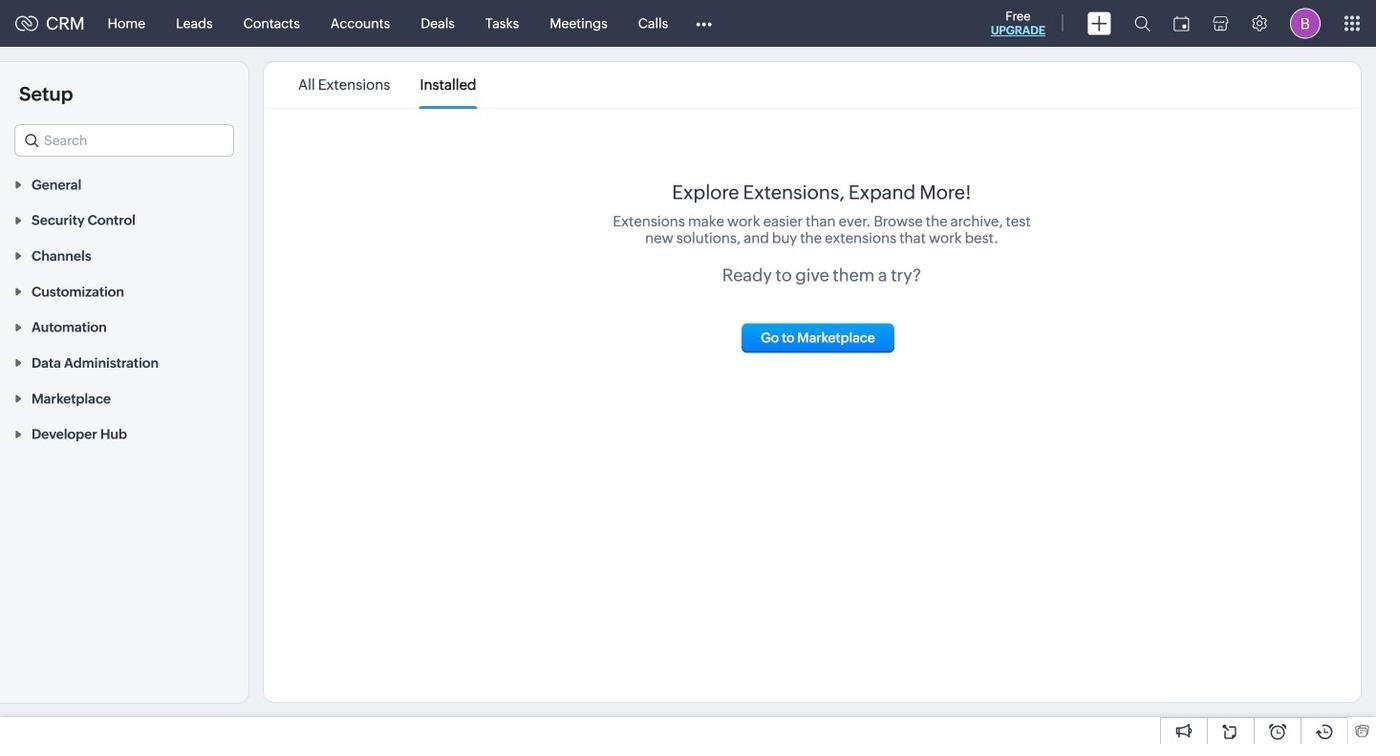 Task type: locate. For each thing, give the bounding box(es) containing it.
create menu image
[[1088, 12, 1112, 35]]

create menu element
[[1076, 0, 1123, 46]]

calendar image
[[1174, 16, 1190, 31]]

search element
[[1123, 0, 1162, 47]]

search image
[[1135, 15, 1151, 32]]

None field
[[14, 124, 234, 157]]



Task type: describe. For each thing, give the bounding box(es) containing it.
profile element
[[1279, 0, 1332, 46]]

Search text field
[[15, 125, 233, 156]]

Other Modules field
[[684, 8, 725, 39]]

logo image
[[15, 16, 38, 31]]

profile image
[[1290, 8, 1321, 39]]



Task type: vqa. For each thing, say whether or not it's contained in the screenshot.
"Profile" ELEMENT
yes



